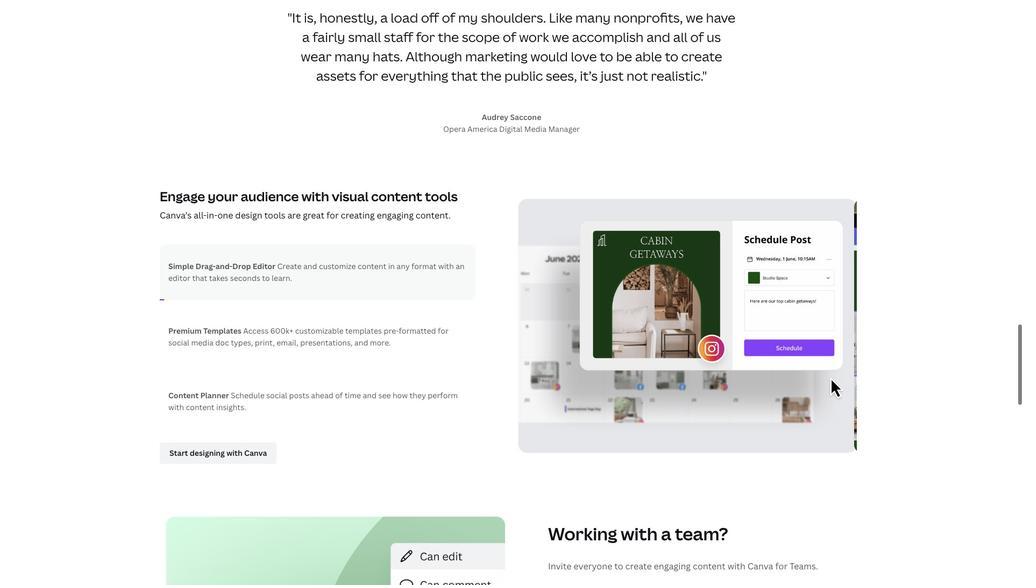 Task type: describe. For each thing, give the bounding box(es) containing it.
just
[[601, 67, 624, 84]]

nonprofits,
[[614, 9, 683, 26]]

takes
[[209, 273, 228, 283]]

public
[[505, 67, 543, 84]]

format
[[412, 261, 437, 271]]

have
[[706, 9, 736, 26]]

any
[[397, 261, 410, 271]]

for down off
[[416, 28, 435, 46]]

invite
[[548, 560, 572, 572]]

engaging inside engage your audience with visual content tools canva's all-in-one design tools are great for creating engaging content.
[[377, 209, 414, 221]]

schedule
[[231, 390, 265, 400]]

more.
[[370, 337, 391, 348]]

perform
[[428, 390, 458, 400]]

of down shoulders.
[[503, 28, 516, 46]]

to right the everyone
[[615, 560, 624, 572]]

working
[[548, 522, 618, 545]]

love
[[571, 47, 597, 65]]

create inside "it is, honestly, a load off of my shoulders. like many nonprofits, we have a fairly small staff for the scope of work we accomplish and all of us wear many hats. although marketing would love to be able to create assets for everything that the public sees, it's just not realistic."
[[682, 47, 723, 65]]

although
[[406, 47, 462, 65]]

work
[[519, 28, 549, 46]]

planner
[[200, 390, 229, 400]]

in-
[[207, 209, 218, 221]]

your
[[208, 187, 238, 205]]

canva's
[[160, 209, 192, 221]]

would
[[531, 47, 568, 65]]

honestly,
[[320, 9, 378, 26]]

content inside create and customize content in any format with an editor that takes seconds to learn.
[[358, 261, 387, 271]]

0 vertical spatial the
[[438, 28, 459, 46]]

invite everyone to create engaging content with canva for teams.
[[548, 560, 819, 572]]

pre-
[[384, 325, 399, 336]]

engage your audience with visual content tools canva's all-in-one design tools are great for creating engaging content.
[[160, 187, 458, 221]]

with inside create and customize content in any format with an editor that takes seconds to learn.
[[438, 261, 454, 271]]

one
[[218, 209, 233, 221]]

0 horizontal spatial we
[[552, 28, 569, 46]]

everything
[[381, 67, 449, 84]]

1 horizontal spatial engaging
[[654, 560, 691, 572]]

be
[[616, 47, 633, 65]]

for inside engage your audience with visual content tools canva's all-in-one design tools are great for creating engaging content.
[[327, 209, 339, 221]]

editor
[[253, 261, 276, 271]]

and inside create and customize content in any format with an editor that takes seconds to learn.
[[304, 261, 317, 271]]

1 horizontal spatial many
[[576, 9, 611, 26]]

creating
[[341, 209, 375, 221]]

opera
[[443, 124, 466, 134]]

engage
[[160, 187, 205, 205]]

all-
[[194, 209, 207, 221]]

simple drag-and-drop editor
[[168, 261, 276, 271]]

shoulders.
[[481, 9, 546, 26]]

how
[[393, 390, 408, 400]]

templates
[[345, 325, 382, 336]]

1 vertical spatial create
[[626, 560, 652, 572]]

of inside schedule social posts ahead of time and see how they perform with content insights.
[[335, 390, 343, 400]]

load
[[391, 9, 418, 26]]

for down hats.
[[359, 67, 378, 84]]

to up realistic."
[[665, 47, 679, 65]]

sees,
[[546, 67, 577, 84]]

design
[[235, 209, 263, 221]]

learn.
[[272, 273, 292, 283]]

time
[[345, 390, 361, 400]]

audrey saccone opera america digital media manager
[[443, 112, 580, 134]]

customizable
[[295, 325, 344, 336]]

all
[[674, 28, 688, 46]]

ui - content planner image
[[518, 199, 857, 453]]

premium
[[168, 325, 202, 336]]

in
[[388, 261, 395, 271]]

content inside engage your audience with visual content tools canva's all-in-one design tools are great for creating engaging content.
[[371, 187, 423, 205]]

my
[[458, 9, 478, 26]]

is,
[[304, 9, 317, 26]]

are
[[288, 209, 301, 221]]

create and customize content in any format with an editor that takes seconds to learn.
[[168, 261, 465, 283]]

that inside "it is, honestly, a load off of my shoulders. like many nonprofits, we have a fairly small staff for the scope of work we accomplish and all of us wear many hats. although marketing would love to be able to create assets for everything that the public sees, it's just not realistic."
[[451, 67, 478, 84]]

editor
[[168, 273, 191, 283]]

"it
[[288, 9, 301, 26]]

templates
[[203, 325, 242, 336]]

2 vertical spatial a
[[661, 522, 672, 545]]

to inside create and customize content in any format with an editor that takes seconds to learn.
[[262, 273, 270, 283]]

that inside create and customize content in any format with an editor that takes seconds to learn.
[[192, 273, 207, 283]]

content planner
[[168, 390, 231, 400]]

working with a team?
[[548, 522, 729, 545]]

600k+
[[270, 325, 294, 336]]

hats.
[[373, 47, 403, 65]]

everyone
[[574, 560, 613, 572]]

wear
[[301, 47, 332, 65]]

0 vertical spatial tools
[[425, 187, 458, 205]]

fairly
[[313, 28, 345, 46]]

accomplish
[[572, 28, 644, 46]]

formatted
[[399, 325, 436, 336]]

social inside schedule social posts ahead of time and see how they perform with content insights.
[[266, 390, 287, 400]]

of right off
[[442, 9, 455, 26]]



Task type: vqa. For each thing, say whether or not it's contained in the screenshot.
Invite everyone to create engaging content with Canva for Teams.
yes



Task type: locate. For each thing, give the bounding box(es) containing it.
1 horizontal spatial create
[[682, 47, 723, 65]]

with inside schedule social posts ahead of time and see how they perform with content insights.
[[168, 402, 184, 412]]

social down premium
[[168, 337, 189, 348]]

1 horizontal spatial we
[[686, 9, 703, 26]]

and-
[[216, 261, 233, 271]]

seconds
[[230, 273, 260, 283]]

tools up content.
[[425, 187, 458, 205]]

media
[[525, 124, 547, 134]]

teams.
[[790, 560, 819, 572]]

we
[[686, 9, 703, 26], [552, 28, 569, 46]]

for inside access 600k+ customizable templates pre-formatted for social media doc types, print, email, presentations, and more.
[[438, 325, 449, 336]]

saccone
[[510, 112, 542, 122]]

and inside "it is, honestly, a load off of my shoulders. like many nonprofits, we have a fairly small staff for the scope of work we accomplish and all of us wear many hats. although marketing would love to be able to create assets for everything that the public sees, it's just not realistic."
[[647, 28, 671, 46]]

and up able
[[647, 28, 671, 46]]

0 vertical spatial social
[[168, 337, 189, 348]]

small
[[348, 28, 381, 46]]

and down templates
[[355, 337, 368, 348]]

realistic."
[[651, 67, 707, 84]]

team?
[[675, 522, 729, 545]]

not
[[627, 67, 648, 84]]

staff
[[384, 28, 413, 46]]

access 600k+ customizable templates pre-formatted for social media doc types, print, email, presentations, and more.
[[168, 325, 449, 348]]

content
[[371, 187, 423, 205], [358, 261, 387, 271], [186, 402, 215, 412], [693, 560, 726, 572]]

of left time
[[335, 390, 343, 400]]

"it is, honestly, a load off of my shoulders. like many nonprofits, we have a fairly small staff for the scope of work we accomplish and all of us wear many hats. although marketing would love to be able to create assets for everything that the public sees, it's just not realistic."
[[288, 9, 736, 84]]

of left us
[[691, 28, 704, 46]]

for right the great
[[327, 209, 339, 221]]

0 horizontal spatial a
[[302, 28, 310, 46]]

social left posts
[[266, 390, 287, 400]]

a left team?
[[661, 522, 672, 545]]

of
[[442, 9, 455, 26], [503, 28, 516, 46], [691, 28, 704, 46], [335, 390, 343, 400]]

1 vertical spatial a
[[302, 28, 310, 46]]

1 horizontal spatial tools
[[425, 187, 458, 205]]

content down team?
[[693, 560, 726, 572]]

doc
[[215, 337, 229, 348]]

2 horizontal spatial a
[[661, 522, 672, 545]]

that down although in the top of the page
[[451, 67, 478, 84]]

email,
[[277, 337, 299, 348]]

social inside access 600k+ customizable templates pre-formatted for social media doc types, print, email, presentations, and more.
[[168, 337, 189, 348]]

manager
[[549, 124, 580, 134]]

0 horizontal spatial the
[[438, 28, 459, 46]]

1 horizontal spatial a
[[380, 9, 388, 26]]

content down "content planner"
[[186, 402, 215, 412]]

to left be
[[600, 47, 614, 65]]

with
[[302, 187, 329, 205], [438, 261, 454, 271], [168, 402, 184, 412], [621, 522, 658, 545], [728, 560, 746, 572]]

audience
[[241, 187, 299, 205]]

many up accomplish
[[576, 9, 611, 26]]

0 vertical spatial create
[[682, 47, 723, 65]]

it's
[[580, 67, 598, 84]]

content inside schedule social posts ahead of time and see how they perform with content insights.
[[186, 402, 215, 412]]

digital
[[499, 124, 523, 134]]

1 vertical spatial that
[[192, 273, 207, 283]]

1 vertical spatial engaging
[[654, 560, 691, 572]]

create down us
[[682, 47, 723, 65]]

canva
[[748, 560, 774, 572]]

premium templates
[[168, 325, 243, 336]]

create down working with a team?
[[626, 560, 652, 572]]

like
[[549, 9, 573, 26]]

able
[[635, 47, 662, 65]]

the
[[438, 28, 459, 46], [481, 67, 502, 84]]

insights.
[[216, 402, 246, 412]]

1 horizontal spatial that
[[451, 67, 478, 84]]

0 horizontal spatial create
[[626, 560, 652, 572]]

tools left are
[[265, 209, 286, 221]]

scope
[[462, 28, 500, 46]]

and inside access 600k+ customizable templates pre-formatted for social media doc types, print, email, presentations, and more.
[[355, 337, 368, 348]]

1 horizontal spatial the
[[481, 67, 502, 84]]

that
[[451, 67, 478, 84], [192, 273, 207, 283]]

types,
[[231, 337, 253, 348]]

for right formatted
[[438, 325, 449, 336]]

we down "like"
[[552, 28, 569, 46]]

many
[[576, 9, 611, 26], [335, 47, 370, 65]]

drop
[[233, 261, 251, 271]]

audrey
[[482, 112, 509, 122]]

and right create
[[304, 261, 317, 271]]

engaging right "creating"
[[377, 209, 414, 221]]

and left see
[[363, 390, 377, 400]]

schedule social posts ahead of time and see how they perform with content insights.
[[168, 390, 458, 412]]

and
[[647, 28, 671, 46], [304, 261, 317, 271], [355, 337, 368, 348], [363, 390, 377, 400]]

social
[[168, 337, 189, 348], [266, 390, 287, 400]]

visual
[[332, 187, 369, 205]]

for right canva
[[776, 560, 788, 572]]

0 horizontal spatial that
[[192, 273, 207, 283]]

create
[[682, 47, 723, 65], [626, 560, 652, 572]]

1 vertical spatial many
[[335, 47, 370, 65]]

the down 'marketing'
[[481, 67, 502, 84]]

0 horizontal spatial many
[[335, 47, 370, 65]]

1 vertical spatial the
[[481, 67, 502, 84]]

marketing
[[465, 47, 528, 65]]

engaging down team?
[[654, 560, 691, 572]]

engaging
[[377, 209, 414, 221], [654, 560, 691, 572]]

content up content.
[[371, 187, 423, 205]]

0 horizontal spatial tools
[[265, 209, 286, 221]]

0 vertical spatial that
[[451, 67, 478, 84]]

us
[[707, 28, 721, 46]]

print,
[[255, 337, 275, 348]]

1 vertical spatial tools
[[265, 209, 286, 221]]

0 horizontal spatial engaging
[[377, 209, 414, 221]]

content
[[168, 390, 199, 400]]

we up all
[[686, 9, 703, 26]]

0 vertical spatial a
[[380, 9, 388, 26]]

1 vertical spatial we
[[552, 28, 569, 46]]

content left in
[[358, 261, 387, 271]]

content.
[[416, 209, 451, 221]]

1 vertical spatial social
[[266, 390, 287, 400]]

create
[[277, 261, 302, 271]]

with inside engage your audience with visual content tools canva's all-in-one design tools are great for creating engaging content.
[[302, 187, 329, 205]]

for
[[416, 28, 435, 46], [359, 67, 378, 84], [327, 209, 339, 221], [438, 325, 449, 336], [776, 560, 788, 572]]

that down drag-
[[192, 273, 207, 283]]

posts
[[289, 390, 309, 400]]

0 vertical spatial engaging
[[377, 209, 414, 221]]

they
[[410, 390, 426, 400]]

many down small
[[335, 47, 370, 65]]

a down is,
[[302, 28, 310, 46]]

0 vertical spatial many
[[576, 9, 611, 26]]

access
[[243, 325, 269, 336]]

and inside schedule social posts ahead of time and see how they perform with content insights.
[[363, 390, 377, 400]]

see
[[379, 390, 391, 400]]

tools
[[425, 187, 458, 205], [265, 209, 286, 221]]

to down editor
[[262, 273, 270, 283]]

america
[[468, 124, 498, 134]]

drag-
[[196, 261, 216, 271]]

1 horizontal spatial social
[[266, 390, 287, 400]]

assets
[[316, 67, 356, 84]]

a left load
[[380, 9, 388, 26]]

great
[[303, 209, 325, 221]]

media
[[191, 337, 214, 348]]

off
[[421, 9, 439, 26]]

0 vertical spatial we
[[686, 9, 703, 26]]

the up although in the top of the page
[[438, 28, 459, 46]]

simple
[[168, 261, 194, 271]]

customize
[[319, 261, 356, 271]]

0 horizontal spatial social
[[168, 337, 189, 348]]



